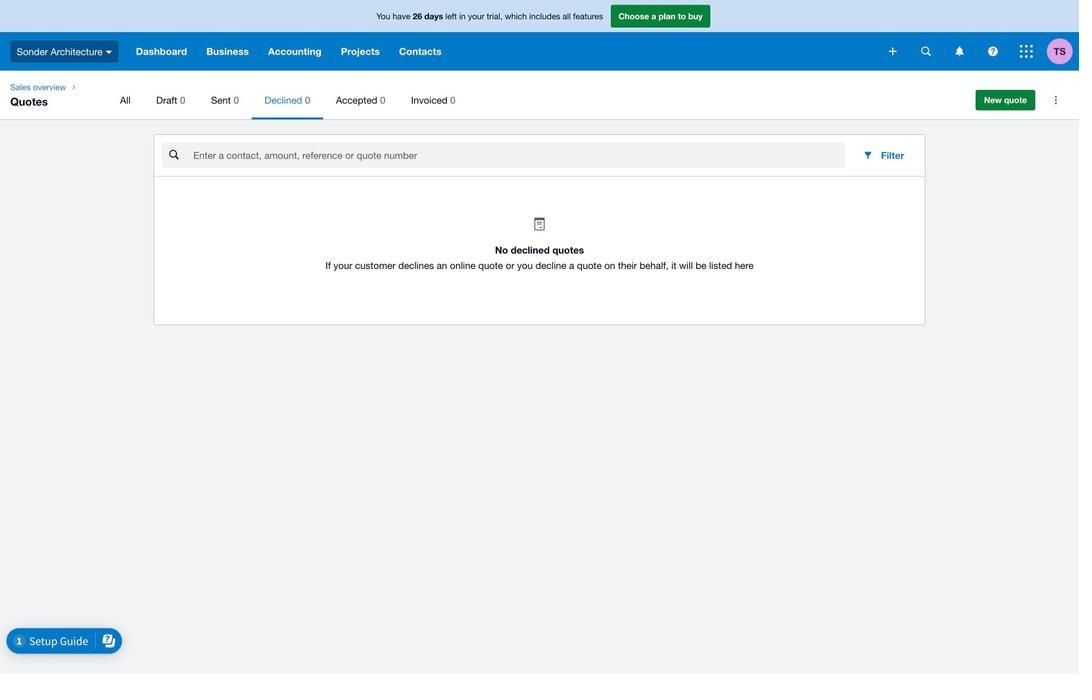 Task type: vqa. For each thing, say whether or not it's contained in the screenshot.
rightmost details
no



Task type: locate. For each thing, give the bounding box(es) containing it.
svg image
[[922, 47, 932, 56], [956, 47, 964, 56], [890, 48, 897, 55], [106, 51, 112, 54]]

banner
[[0, 0, 1080, 71]]

0 horizontal spatial svg image
[[989, 47, 999, 56]]

Enter a contact, amount, reference or quote number field
[[192, 143, 846, 168]]

shortcuts image
[[1044, 87, 1070, 113]]

menu
[[107, 81, 958, 120]]

svg image
[[1021, 45, 1034, 58], [989, 47, 999, 56]]

1 horizontal spatial svg image
[[1021, 45, 1034, 58]]



Task type: describe. For each thing, give the bounding box(es) containing it.
quotes element
[[0, 71, 1080, 120]]

menu inside the 'quotes' element
[[107, 81, 958, 120]]



